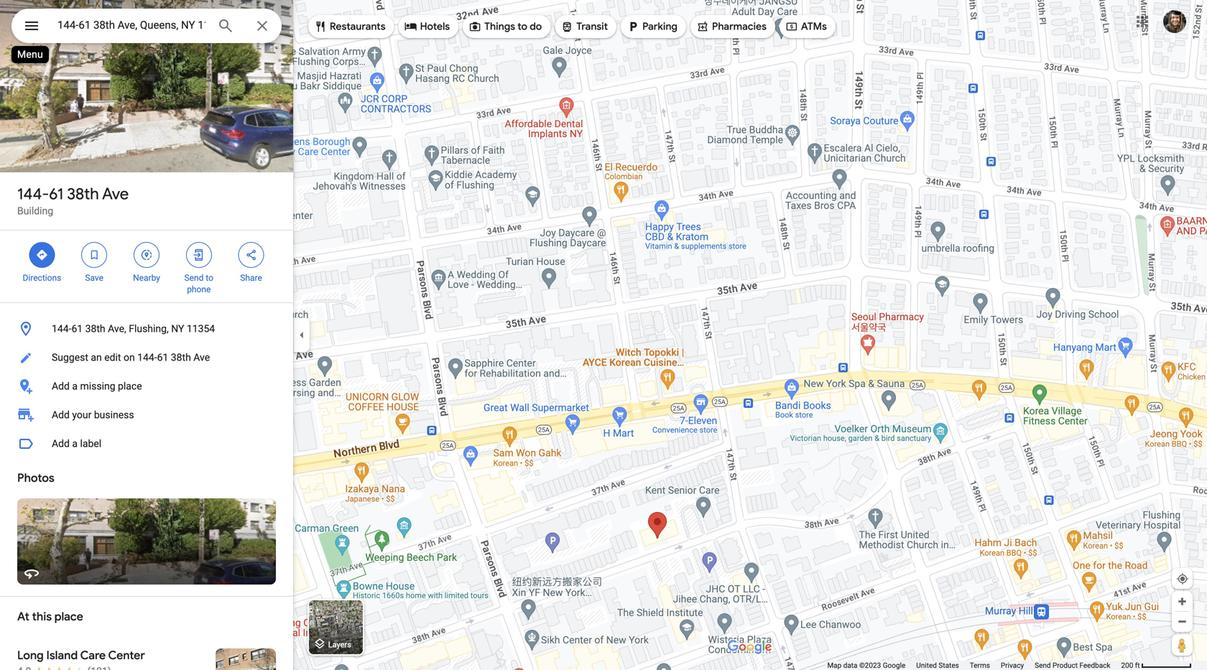 Task type: vqa. For each thing, say whether or not it's contained in the screenshot.


Task type: describe. For each thing, give the bounding box(es) containing it.
things
[[485, 20, 516, 33]]

atms
[[802, 20, 827, 33]]

200 ft
[[1122, 662, 1141, 670]]

144-61 38th ave main content
[[0, 0, 293, 671]]

long island care center
[[17, 649, 145, 664]]

add for add your business
[[52, 409, 70, 421]]

label
[[80, 438, 101, 450]]


[[88, 247, 101, 263]]

at this place
[[17, 610, 83, 625]]

add a missing place
[[52, 381, 142, 393]]

 button
[[12, 9, 52, 46]]

144-61 38th ave building
[[17, 184, 129, 217]]

add your business
[[52, 409, 134, 421]]

show street view coverage image
[[1173, 635, 1193, 656]]

save
[[85, 273, 104, 283]]

61 for ave,
[[71, 323, 83, 335]]

map
[[828, 662, 842, 670]]

transit
[[577, 20, 608, 33]]

a for missing
[[72, 381, 78, 393]]

 pharmacies
[[697, 19, 767, 35]]

144-61 38th ave, flushing, ny 11354
[[52, 323, 215, 335]]

4.0 stars 101 reviews image
[[17, 665, 111, 671]]

add for add a label
[[52, 438, 70, 450]]

flushing,
[[129, 323, 169, 335]]

38th for ave,
[[85, 323, 105, 335]]

add a label
[[52, 438, 101, 450]]

©2023
[[860, 662, 882, 670]]

2 vertical spatial 38th
[[171, 352, 191, 364]]

google maps element
[[0, 0, 1208, 671]]

1 vertical spatial place
[[55, 610, 83, 625]]


[[697, 19, 710, 35]]

11354
[[187, 323, 215, 335]]

this
[[32, 610, 52, 625]]

hotels
[[420, 20, 450, 33]]

 hotels
[[405, 19, 450, 35]]

to inside send to phone
[[206, 273, 214, 283]]

2 vertical spatial 144-
[[137, 352, 157, 364]]

suggest an edit on 144-61 38th ave
[[52, 352, 210, 364]]

business
[[94, 409, 134, 421]]


[[140, 247, 153, 263]]


[[36, 247, 48, 263]]

restaurants
[[330, 20, 386, 33]]

 things to do
[[469, 19, 542, 35]]

show your location image
[[1177, 573, 1190, 586]]

 search field
[[12, 9, 282, 46]]

 parking
[[627, 19, 678, 35]]

google account: giulia masi  
(giulia.masi@adept.ai) image
[[1164, 10, 1187, 33]]

privacy button
[[1001, 661, 1025, 671]]

center
[[108, 649, 145, 664]]

 atms
[[786, 19, 827, 35]]

united
[[917, 662, 937, 670]]

united states
[[917, 662, 960, 670]]

ft
[[1136, 662, 1141, 670]]

collapse side panel image
[[294, 327, 310, 343]]

a for label
[[72, 438, 78, 450]]


[[245, 247, 258, 263]]

an
[[91, 352, 102, 364]]

add a label button
[[0, 430, 293, 459]]

phone
[[187, 285, 211, 295]]

send for send to phone
[[184, 273, 204, 283]]

 transit
[[561, 19, 608, 35]]



Task type: locate. For each thing, give the bounding box(es) containing it.
1 vertical spatial to
[[206, 273, 214, 283]]

island
[[46, 649, 78, 664]]

0 vertical spatial place
[[118, 381, 142, 393]]

parking
[[643, 20, 678, 33]]

1 vertical spatial add
[[52, 409, 70, 421]]

care
[[80, 649, 106, 664]]

long
[[17, 649, 44, 664]]

144- up suggest
[[52, 323, 72, 335]]

38th inside 144-61 38th ave building
[[67, 184, 99, 204]]

144- for ave
[[17, 184, 49, 204]]

61
[[49, 184, 63, 204], [71, 323, 83, 335], [157, 352, 168, 364]]

place right this
[[55, 610, 83, 625]]

footer containing map data ©2023 google
[[828, 661, 1122, 671]]

pharmacies
[[712, 20, 767, 33]]

add
[[52, 381, 70, 393], [52, 409, 70, 421], [52, 438, 70, 450]]

terms button
[[970, 661, 991, 671]]

google
[[883, 662, 906, 670]]

0 vertical spatial ave
[[102, 184, 129, 204]]

product
[[1053, 662, 1078, 670]]

ave inside 144-61 38th ave building
[[102, 184, 129, 204]]

144- right on
[[137, 352, 157, 364]]


[[193, 247, 205, 263]]

144-
[[17, 184, 49, 204], [52, 323, 72, 335], [137, 352, 157, 364]]


[[314, 19, 327, 35]]

a inside add a missing place button
[[72, 381, 78, 393]]

zoom in image
[[1178, 597, 1188, 608]]

None field
[[58, 17, 206, 34]]

place down on
[[118, 381, 142, 393]]

0 horizontal spatial to
[[206, 273, 214, 283]]

1 horizontal spatial 61
[[71, 323, 83, 335]]

1 a from the top
[[72, 381, 78, 393]]

0 vertical spatial add
[[52, 381, 70, 393]]

place
[[118, 381, 142, 393], [55, 610, 83, 625]]


[[469, 19, 482, 35]]

photos
[[17, 471, 54, 486]]

at
[[17, 610, 29, 625]]

0 vertical spatial send
[[184, 273, 204, 283]]

 restaurants
[[314, 19, 386, 35]]

share
[[240, 273, 262, 283]]

to inside  things to do
[[518, 20, 528, 33]]

2 a from the top
[[72, 438, 78, 450]]

38th for ave
[[67, 184, 99, 204]]

200 ft button
[[1122, 662, 1193, 670]]

send left product
[[1035, 662, 1052, 670]]

add inside "link"
[[52, 409, 70, 421]]

0 horizontal spatial send
[[184, 273, 204, 283]]

add left your
[[52, 409, 70, 421]]

ny
[[171, 323, 184, 335]]

61 up suggest
[[71, 323, 83, 335]]

privacy
[[1001, 662, 1025, 670]]


[[561, 19, 574, 35]]


[[786, 19, 799, 35]]

0 vertical spatial 61
[[49, 184, 63, 204]]

a left missing
[[72, 381, 78, 393]]

0 vertical spatial 144-
[[17, 184, 49, 204]]

1 vertical spatial ave
[[194, 352, 210, 364]]

0 vertical spatial a
[[72, 381, 78, 393]]

1 horizontal spatial ave
[[194, 352, 210, 364]]

suggest
[[52, 352, 88, 364]]

a left label
[[72, 438, 78, 450]]

144- for ave,
[[52, 323, 72, 335]]

add a missing place button
[[0, 372, 293, 401]]

0 vertical spatial to
[[518, 20, 528, 33]]

edit
[[104, 352, 121, 364]]

footer
[[828, 661, 1122, 671]]

to left the do
[[518, 20, 528, 33]]

1 add from the top
[[52, 381, 70, 393]]

2 horizontal spatial 144-
[[137, 352, 157, 364]]

2 horizontal spatial 61
[[157, 352, 168, 364]]

to up phone
[[206, 273, 214, 283]]

2 vertical spatial add
[[52, 438, 70, 450]]

3 add from the top
[[52, 438, 70, 450]]

map data ©2023 google
[[828, 662, 906, 670]]

to
[[518, 20, 528, 33], [206, 273, 214, 283]]

add your business link
[[0, 401, 293, 430]]

add for add a missing place
[[52, 381, 70, 393]]

38th up 
[[67, 184, 99, 204]]

38th down ny
[[171, 352, 191, 364]]

place inside button
[[118, 381, 142, 393]]

2 add from the top
[[52, 409, 70, 421]]

send up phone
[[184, 273, 204, 283]]

feedback
[[1080, 662, 1111, 670]]

do
[[530, 20, 542, 33]]

ave inside button
[[194, 352, 210, 364]]

none field inside 144-61 38th ave, queens, ny 11354 field
[[58, 17, 206, 34]]

2 vertical spatial 61
[[157, 352, 168, 364]]

your
[[72, 409, 92, 421]]

0 horizontal spatial place
[[55, 610, 83, 625]]

1 vertical spatial 61
[[71, 323, 83, 335]]

suggest an edit on 144-61 38th ave button
[[0, 344, 293, 372]]

building
[[17, 205, 53, 217]]


[[23, 15, 40, 36]]

61 down flushing,
[[157, 352, 168, 364]]

38th
[[67, 184, 99, 204], [85, 323, 105, 335], [171, 352, 191, 364]]

states
[[939, 662, 960, 670]]

1 horizontal spatial 144-
[[52, 323, 72, 335]]

layers
[[328, 641, 352, 650]]

actions for 144-61 38th ave region
[[0, 231, 293, 303]]

61 inside 144-61 38th ave building
[[49, 184, 63, 204]]

send
[[184, 273, 204, 283], [1035, 662, 1052, 670]]

38th left ave,
[[85, 323, 105, 335]]

0 horizontal spatial ave
[[102, 184, 129, 204]]

add inside button
[[52, 438, 70, 450]]

1 vertical spatial 144-
[[52, 323, 72, 335]]

a inside add a label button
[[72, 438, 78, 450]]

0 horizontal spatial 144-
[[17, 184, 49, 204]]

send product feedback button
[[1035, 661, 1111, 671]]

add inside button
[[52, 381, 70, 393]]

send for send product feedback
[[1035, 662, 1052, 670]]

send product feedback
[[1035, 662, 1111, 670]]

long island care center link
[[0, 638, 293, 671]]

add down suggest
[[52, 381, 70, 393]]

send to phone
[[184, 273, 214, 295]]

61 up "building"
[[49, 184, 63, 204]]

terms
[[970, 662, 991, 670]]


[[627, 19, 640, 35]]

144- up "building"
[[17, 184, 49, 204]]

ave,
[[108, 323, 126, 335]]

144- inside 144-61 38th ave building
[[17, 184, 49, 204]]

directions
[[23, 273, 61, 283]]

144-61 38th ave, flushing, ny 11354 button
[[0, 315, 293, 344]]

61 for ave
[[49, 184, 63, 204]]

1 horizontal spatial send
[[1035, 662, 1052, 670]]

add left label
[[52, 438, 70, 450]]

0 vertical spatial 38th
[[67, 184, 99, 204]]

144-61 38th Ave, Queens, NY 11354 field
[[12, 9, 282, 43]]

1 horizontal spatial place
[[118, 381, 142, 393]]

send inside button
[[1035, 662, 1052, 670]]

zoom out image
[[1178, 617, 1188, 628]]

1 vertical spatial a
[[72, 438, 78, 450]]

nearby
[[133, 273, 160, 283]]

200
[[1122, 662, 1134, 670]]

united states button
[[917, 661, 960, 671]]

data
[[844, 662, 858, 670]]

send inside send to phone
[[184, 273, 204, 283]]

1 vertical spatial send
[[1035, 662, 1052, 670]]

on
[[124, 352, 135, 364]]

0 horizontal spatial 61
[[49, 184, 63, 204]]

1 horizontal spatial to
[[518, 20, 528, 33]]

ave
[[102, 184, 129, 204], [194, 352, 210, 364]]

a
[[72, 381, 78, 393], [72, 438, 78, 450]]


[[405, 19, 417, 35]]

missing
[[80, 381, 115, 393]]

footer inside google maps "element"
[[828, 661, 1122, 671]]

1 vertical spatial 38th
[[85, 323, 105, 335]]



